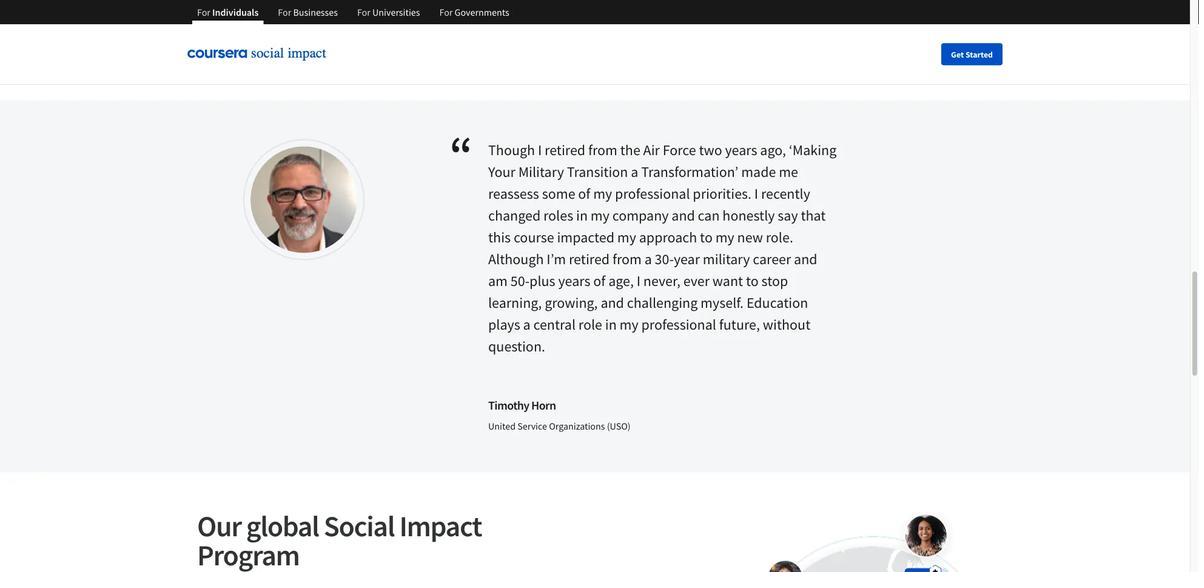 Task type: locate. For each thing, give the bounding box(es) containing it.
a left 30-
[[645, 251, 652, 269]]

2 vertical spatial i
[[637, 272, 641, 291]]

explore our approach to esg link
[[187, 13, 343, 42]]

recently
[[761, 185, 811, 203]]

1 vertical spatial in
[[605, 316, 617, 334]]

for left governments
[[440, 6, 453, 18]]

for left universities
[[357, 6, 371, 18]]

2 horizontal spatial i
[[755, 185, 759, 203]]

3 for from the left
[[357, 6, 371, 18]]

force
[[663, 141, 696, 160]]

program
[[197, 538, 299, 573]]

from up age,
[[613, 251, 642, 269]]

in right 'role'
[[605, 316, 617, 334]]

1 vertical spatial years
[[558, 272, 591, 291]]

'making
[[789, 141, 837, 160]]

0 vertical spatial from
[[588, 141, 618, 160]]

plus
[[530, 272, 556, 291]]

global
[[246, 508, 319, 545]]

and right career
[[794, 251, 818, 269]]

challenging
[[627, 294, 698, 312]]

in
[[576, 207, 588, 225], [605, 316, 617, 334]]

2 vertical spatial to
[[746, 272, 759, 291]]

without
[[763, 316, 811, 334]]

1 horizontal spatial of
[[594, 272, 606, 291]]

for for universities
[[357, 6, 371, 18]]

i up military
[[538, 141, 542, 160]]

1 vertical spatial i
[[755, 185, 759, 203]]

1 vertical spatial to
[[700, 229, 713, 247]]

0 horizontal spatial approach
[[248, 21, 288, 33]]

a right the plays
[[523, 316, 531, 334]]

united service organizations (uso)
[[488, 421, 631, 433]]

and left can
[[672, 207, 695, 225]]

for individuals
[[197, 6, 259, 18]]

horn
[[532, 398, 556, 413]]

timothy
[[488, 398, 529, 413]]

1 horizontal spatial i
[[637, 272, 641, 291]]

professional down challenging
[[642, 316, 717, 334]]

1 horizontal spatial approach
[[639, 229, 697, 247]]

approach
[[248, 21, 288, 33], [639, 229, 697, 247]]

to down can
[[700, 229, 713, 247]]

for up explore
[[197, 6, 210, 18]]

myself.
[[701, 294, 744, 312]]

2 horizontal spatial and
[[794, 251, 818, 269]]

my
[[593, 185, 612, 203], [591, 207, 610, 225], [618, 229, 636, 247], [716, 229, 735, 247], [620, 316, 639, 334]]

am
[[488, 272, 508, 291]]

to left the stop
[[746, 272, 759, 291]]

in up the impacted
[[576, 207, 588, 225]]

approach inside though i retired from the air force two years ago, 'making your military transition a transformation' made me reassess some of my professional priorities. i recently changed roles in my company and can honestly say that this course impacted my approach to my new role. although i'm retired from a 30-year military career and am 50-plus years of age, i never, ever want to stop learning, growing, and challenging myself. education plays a central role in my professional future, without question.
[[639, 229, 697, 247]]

service
[[518, 421, 547, 433]]

two
[[699, 141, 722, 160]]

changed
[[488, 207, 541, 225]]

0 horizontal spatial in
[[576, 207, 588, 225]]

retired up military
[[545, 141, 586, 160]]

for for businesses
[[278, 6, 291, 18]]

2 for from the left
[[278, 6, 291, 18]]

united service organizations (uso) image
[[251, 147, 357, 254]]

professional
[[615, 185, 690, 203], [642, 316, 717, 334]]

1 vertical spatial approach
[[639, 229, 697, 247]]

of down transition
[[578, 185, 591, 203]]

although
[[488, 251, 544, 269]]

ago,
[[760, 141, 786, 160]]

approach up 30-
[[639, 229, 697, 247]]

2 horizontal spatial a
[[645, 251, 652, 269]]

of left age,
[[594, 272, 606, 291]]

0 vertical spatial years
[[725, 141, 758, 160]]

years up growing,
[[558, 272, 591, 291]]

0 horizontal spatial and
[[601, 294, 624, 312]]

to left esg
[[289, 21, 298, 33]]

can
[[698, 207, 720, 225]]

priorities.
[[693, 185, 752, 203]]

2 vertical spatial a
[[523, 316, 531, 334]]

central
[[534, 316, 576, 334]]

2 vertical spatial and
[[601, 294, 624, 312]]

organizations
[[549, 421, 605, 433]]

4 for from the left
[[440, 6, 453, 18]]

0 vertical spatial professional
[[615, 185, 690, 203]]

governments
[[455, 6, 509, 18]]

50-
[[511, 272, 530, 291]]

career
[[753, 251, 791, 269]]

growing,
[[545, 294, 598, 312]]

0 horizontal spatial of
[[578, 185, 591, 203]]

of
[[578, 185, 591, 203], [594, 272, 606, 291]]

0 vertical spatial of
[[578, 185, 591, 203]]

1 vertical spatial a
[[645, 251, 652, 269]]

1 for from the left
[[197, 6, 210, 18]]

i down "made"
[[755, 185, 759, 203]]

get started button
[[942, 43, 1003, 65]]

universities
[[373, 6, 420, 18]]

0 horizontal spatial years
[[558, 272, 591, 291]]

this
[[488, 229, 511, 247]]

retired
[[545, 141, 586, 160], [569, 251, 610, 269]]

0 horizontal spatial i
[[538, 141, 542, 160]]

for left businesses
[[278, 6, 291, 18]]

my down 'company'
[[618, 229, 636, 247]]

1 horizontal spatial a
[[631, 163, 639, 181]]

year
[[674, 251, 700, 269]]

1 horizontal spatial in
[[605, 316, 617, 334]]

esg
[[300, 21, 317, 33]]

from
[[588, 141, 618, 160], [613, 251, 642, 269]]

1 vertical spatial and
[[794, 251, 818, 269]]

stop
[[762, 272, 788, 291]]

banner navigation
[[187, 0, 519, 33]]

explore our approach to esg
[[197, 21, 317, 33]]

businesses
[[293, 6, 338, 18]]

1 horizontal spatial to
[[700, 229, 713, 247]]

for
[[197, 6, 210, 18], [278, 6, 291, 18], [357, 6, 371, 18], [440, 6, 453, 18]]

get started
[[951, 49, 993, 60]]

air
[[643, 141, 660, 160]]

and
[[672, 207, 695, 225], [794, 251, 818, 269], [601, 294, 624, 312]]

social impact logo image
[[187, 46, 333, 62]]

a down the
[[631, 163, 639, 181]]

our
[[197, 508, 241, 545]]

years up "made"
[[725, 141, 758, 160]]

never,
[[644, 272, 681, 291]]

new
[[738, 229, 763, 247]]

0 vertical spatial and
[[672, 207, 695, 225]]

i
[[538, 141, 542, 160], [755, 185, 759, 203], [637, 272, 641, 291]]

individuals
[[212, 6, 259, 18]]

from up transition
[[588, 141, 618, 160]]

the
[[621, 141, 641, 160]]

0 vertical spatial approach
[[248, 21, 288, 33]]

impacted
[[557, 229, 615, 247]]

for businesses
[[278, 6, 338, 18]]

professional up 'company'
[[615, 185, 690, 203]]

retired down the impacted
[[569, 251, 610, 269]]

1 horizontal spatial years
[[725, 141, 758, 160]]

years
[[725, 141, 758, 160], [558, 272, 591, 291]]

0 vertical spatial to
[[289, 21, 298, 33]]

for for governments
[[440, 6, 453, 18]]

approach up social impact logo
[[248, 21, 288, 33]]

i right age,
[[637, 272, 641, 291]]

honestly
[[723, 207, 775, 225]]

my down transition
[[593, 185, 612, 203]]

0 vertical spatial in
[[576, 207, 588, 225]]

to
[[289, 21, 298, 33], [700, 229, 713, 247], [746, 272, 759, 291]]

a
[[631, 163, 639, 181], [645, 251, 652, 269], [523, 316, 531, 334]]

our
[[231, 21, 246, 33]]

and down age,
[[601, 294, 624, 312]]



Task type: vqa. For each thing, say whether or not it's contained in the screenshot.
3rd certificate
no



Task type: describe. For each thing, give the bounding box(es) containing it.
role.
[[766, 229, 794, 247]]

get
[[951, 49, 964, 60]]

started
[[966, 49, 993, 60]]

1 horizontal spatial and
[[672, 207, 695, 225]]

transition
[[567, 163, 628, 181]]

future,
[[719, 316, 760, 334]]

for governments
[[440, 6, 509, 18]]

though i retired from the air force two years ago, 'making your military transition a transformation' made me reassess some of my professional priorities. i recently changed roles in my company and can honestly say that this course impacted my approach to my new role. although i'm retired from a 30-year military career and am 50-plus years of age, i never, ever want to stop learning, growing, and challenging myself. education plays a central role in my professional future, without question.
[[488, 141, 837, 356]]

2 horizontal spatial to
[[746, 272, 759, 291]]

roles
[[544, 207, 573, 225]]

company
[[613, 207, 669, 225]]

impact
[[399, 508, 482, 545]]

military
[[519, 163, 564, 181]]

education
[[747, 294, 808, 312]]

role
[[579, 316, 602, 334]]

(uso)
[[607, 421, 631, 433]]

want
[[713, 272, 743, 291]]

for universities
[[357, 6, 420, 18]]

say
[[778, 207, 798, 225]]

timothy horn
[[488, 398, 556, 413]]

though
[[488, 141, 535, 160]]

0 vertical spatial i
[[538, 141, 542, 160]]

0 vertical spatial retired
[[545, 141, 586, 160]]

question.
[[488, 338, 545, 356]]

0 horizontal spatial to
[[289, 21, 298, 33]]

1 vertical spatial professional
[[642, 316, 717, 334]]

for for individuals
[[197, 6, 210, 18]]

your
[[488, 163, 516, 181]]

our global social impact program
[[197, 508, 482, 573]]

social
[[324, 508, 395, 545]]

made
[[742, 163, 776, 181]]

united
[[488, 421, 516, 433]]

1 vertical spatial retired
[[569, 251, 610, 269]]

my right 'role'
[[620, 316, 639, 334]]

1 vertical spatial of
[[594, 272, 606, 291]]

course
[[514, 229, 554, 247]]

0 horizontal spatial a
[[523, 316, 531, 334]]

ever
[[684, 272, 710, 291]]

reassess
[[488, 185, 539, 203]]

0 vertical spatial a
[[631, 163, 639, 181]]

plays
[[488, 316, 520, 334]]

that
[[801, 207, 826, 225]]

transformation'
[[641, 163, 739, 181]]

i'm
[[547, 251, 566, 269]]

1 vertical spatial from
[[613, 251, 642, 269]]

my up military
[[716, 229, 735, 247]]

military
[[703, 251, 750, 269]]

me
[[779, 163, 798, 181]]

my up the impacted
[[591, 207, 610, 225]]

30-
[[655, 251, 674, 269]]

explore
[[197, 21, 229, 33]]

learning,
[[488, 294, 542, 312]]

some
[[542, 185, 576, 203]]

age,
[[609, 272, 634, 291]]



